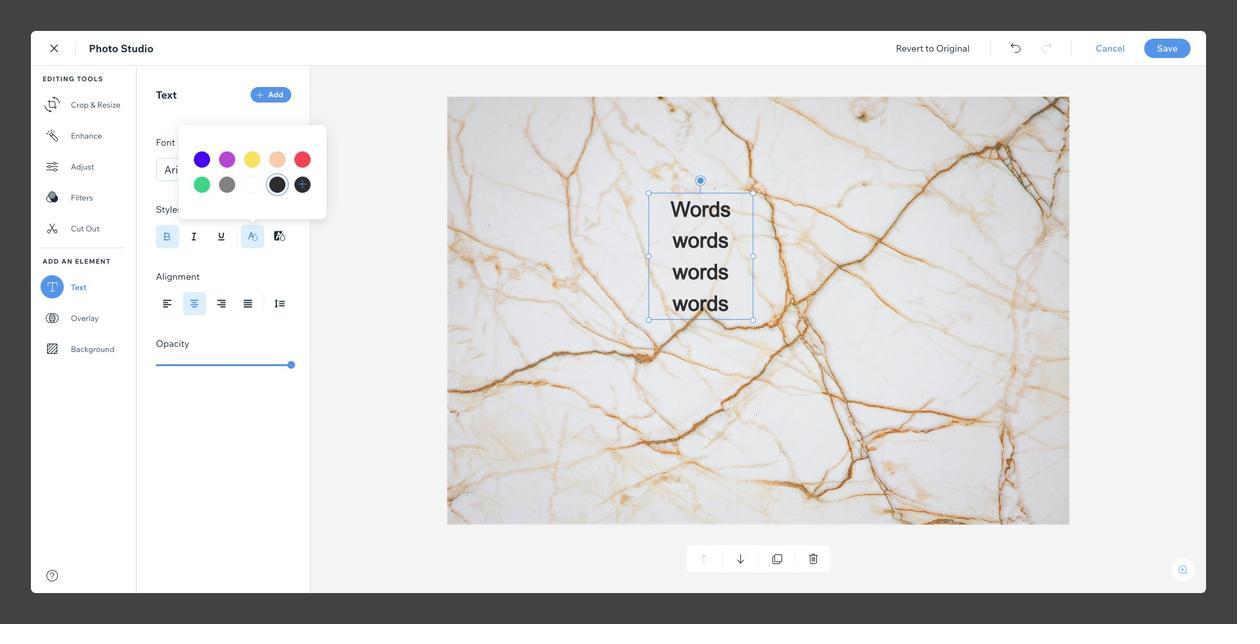 Task type: describe. For each thing, give the bounding box(es) containing it.
tags
[[20, 327, 37, 337]]

add button
[[17, 81, 40, 120]]

preview button
[[1073, 43, 1106, 55]]

back
[[31, 43, 52, 54]]

marble te image
[[404, 211, 881, 538]]

tags button
[[17, 298, 40, 337]]

publish
[[1144, 43, 1176, 54]]

notes button
[[1161, 75, 1213, 93]]

seo button
[[17, 190, 40, 228]]

translate
[[12, 435, 45, 445]]

monetize button
[[12, 352, 45, 391]]

publish button
[[1126, 38, 1194, 59]]



Task type: vqa. For each thing, say whether or not it's contained in the screenshot.
Cancel
no



Task type: locate. For each thing, give the bounding box(es) containing it.
add
[[21, 110, 36, 120]]

seo
[[21, 219, 37, 228]]

monetize
[[12, 381, 45, 391]]

settings button
[[14, 135, 44, 174]]

menu containing add
[[0, 73, 57, 453]]

back button
[[15, 43, 52, 54]]

categories button
[[9, 244, 48, 282]]

Add a Catchy Title text field
[[404, 119, 867, 143]]

translate button
[[12, 406, 45, 445]]

menu
[[0, 73, 57, 453]]

preview
[[1073, 43, 1106, 55]]

save button
[[988, 43, 1040, 54]]

notes
[[1184, 78, 1209, 90]]

save
[[1004, 43, 1024, 54]]

categories
[[9, 273, 48, 282]]

settings
[[14, 164, 44, 174]]



